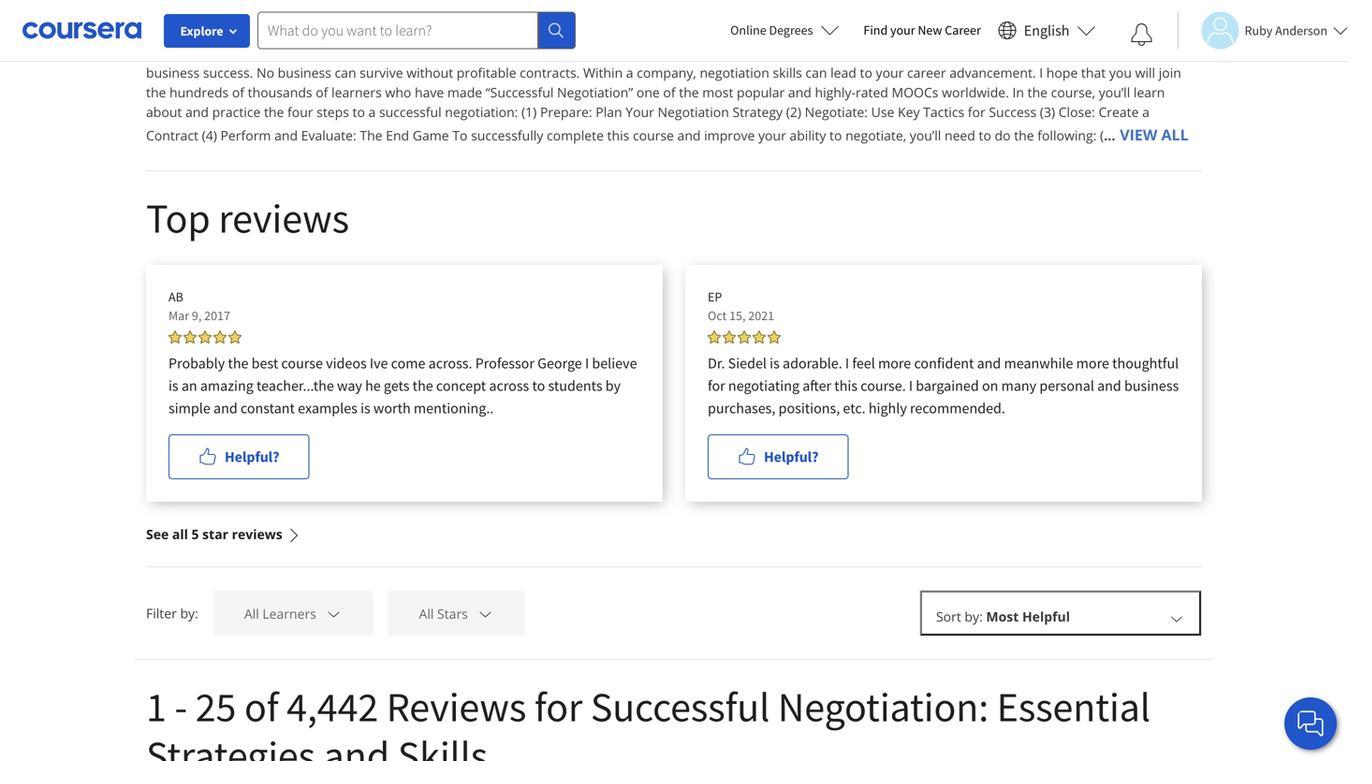 Task type: locate. For each thing, give the bounding box(es) containing it.
is down "he"
[[361, 399, 370, 418]]

0 horizontal spatial negotiate
[[186, 44, 244, 62]]

0 horizontal spatial this
[[607, 126, 629, 144]]

1 horizontal spatial negotiate
[[492, 44, 550, 62]]

all for all stars
[[419, 605, 434, 622]]

1 horizontal spatial more
[[1076, 354, 1109, 373]]

on up the no
[[247, 44, 263, 62]]

2 can from the left
[[806, 64, 827, 81]]

and left skills
[[324, 729, 390, 761]]

by: right filter in the bottom of the page
[[180, 604, 198, 622]]

course.
[[861, 376, 906, 395]]

ruby
[[1245, 22, 1273, 39]]

more left thoughtful
[[1076, 354, 1109, 373]]

1 vertical spatial this
[[834, 376, 858, 395]]

0 horizontal spatial can
[[335, 64, 356, 81]]

0 vertical spatial you'll
[[1099, 83, 1130, 101]]

1 horizontal spatial all
[[419, 605, 434, 622]]

stars
[[437, 605, 468, 622]]

0 vertical spatial on
[[247, 44, 263, 62]]

reviews right "star"
[[232, 525, 282, 543]]

all left learners
[[244, 605, 259, 622]]

0 vertical spatial for
[[968, 103, 986, 121]]

i inside 'we all negotiate on a daily basis. on a personal level, we negotiate with friends, family, landlords, car sellers and employers, among others. negotiation is also the key to business success. no business can survive without profitable contracts. within a company, negotiation skills can lead to your career advancement.  i hope that you will join the hundreds of thousands of learners who have made "successful negotiation" one of the most popular and highly-rated moocs worldwide.  in the course, you'll learn about and practice the four steps to a successful negotiation:  (1) prepare: plan your negotiation strategy (2) negotiate: use key tactics for success (3) close: create a contract (4) perform and evaluate: the end game  to successfully complete this course and improve your ability to negotiate, you'll need to do the following:  ( ... view all'
[[1039, 64, 1043, 81]]

we
[[146, 44, 166, 62]]

0 horizontal spatial by:
[[180, 604, 198, 622]]

1 helpful? from the left
[[225, 448, 279, 466]]

and inside probably the best course videos ive come across. professor george i believe is an amazing teacher...the way he gets the concept across to students by simple and constant examples is worth mentioning..
[[213, 399, 238, 418]]

of
[[232, 83, 244, 101], [316, 83, 328, 101], [663, 83, 676, 101], [244, 681, 279, 733]]

helpful? for positions,
[[764, 448, 819, 466]]

to inside probably the best course videos ive come across. professor george i believe is an amazing teacher...the way he gets the concept across to students by simple and constant examples is worth mentioning..
[[532, 376, 545, 395]]

have
[[415, 83, 444, 101]]

1 horizontal spatial personal
[[1039, 376, 1094, 395]]

meanwhile
[[1004, 354, 1073, 373]]

1 vertical spatial reviews
[[232, 525, 282, 543]]

negotiate up success.
[[186, 44, 244, 62]]

career
[[945, 22, 981, 38]]

skills
[[773, 64, 802, 81]]

1 vertical spatial course
[[281, 354, 323, 373]]

1 horizontal spatial helpful? button
[[708, 434, 849, 479]]

negotiation down english
[[995, 44, 1067, 62]]

1 horizontal spatial you'll
[[1099, 83, 1130, 101]]

english
[[1024, 21, 1070, 40]]

of right 25
[[244, 681, 279, 733]]

1 vertical spatial all
[[172, 525, 188, 543]]

all for all learners
[[244, 605, 259, 622]]

gets
[[384, 376, 410, 395]]

2 horizontal spatial all
[[1161, 125, 1189, 145]]

negotiate
[[186, 44, 244, 62], [492, 44, 550, 62]]

0 horizontal spatial helpful?
[[225, 448, 279, 466]]

business down thoughtful
[[1124, 376, 1179, 395]]

1 vertical spatial on
[[982, 376, 998, 395]]

chevron down image
[[325, 605, 342, 622], [1168, 610, 1185, 627]]

george
[[537, 354, 582, 373]]

improve
[[704, 126, 755, 144]]

reviews down perform
[[218, 192, 349, 244]]

helpful? button for simple
[[169, 434, 309, 479]]

within
[[583, 64, 623, 81]]

business inside dr. siedel is adorable. i feel more confident and meanwhile more thoughtful for negotiating after this course. i bargained on many personal and business purchases, positions, etc. highly recommended.
[[1124, 376, 1179, 395]]

None search field
[[257, 12, 576, 49]]

0 horizontal spatial course
[[281, 354, 323, 373]]

is left also
[[1070, 44, 1080, 62]]

1 horizontal spatial helpful?
[[764, 448, 819, 466]]

reviews inside button
[[232, 525, 282, 543]]

contracts.
[[520, 64, 580, 81]]

personal down meanwhile
[[1039, 376, 1094, 395]]

all inside button
[[172, 525, 188, 543]]

and down hundreds
[[185, 103, 209, 121]]

best
[[252, 354, 278, 373]]

0 horizontal spatial personal
[[380, 44, 433, 62]]

0 horizontal spatial for
[[534, 681, 582, 733]]

we
[[471, 44, 489, 62]]

negotiate up contracts.
[[492, 44, 550, 62]]

english button
[[990, 0, 1103, 61]]

0 vertical spatial course
[[633, 126, 674, 144]]

chevron down image inside all learners button
[[325, 605, 342, 622]]

four
[[287, 103, 313, 121]]

on left many
[[982, 376, 998, 395]]

profitable
[[457, 64, 516, 81]]

and down amazing
[[213, 399, 238, 418]]

successful
[[591, 681, 770, 733]]

3 filled star image from the left
[[228, 330, 242, 344]]

all left stars
[[419, 605, 434, 622]]

positions,
[[779, 399, 840, 418]]

about
[[146, 103, 182, 121]]

level,
[[437, 44, 468, 62]]

join
[[1159, 64, 1181, 81]]

negotiation
[[995, 44, 1067, 62], [658, 103, 729, 121]]

0 vertical spatial all
[[169, 44, 183, 62]]

0 horizontal spatial you'll
[[910, 126, 941, 144]]

hundreds
[[169, 83, 229, 101]]

personal up 'without'
[[380, 44, 433, 62]]

business down daily
[[278, 64, 331, 81]]

all right we
[[169, 44, 183, 62]]

highly
[[869, 399, 907, 418]]

0 horizontal spatial chevron down image
[[325, 605, 342, 622]]

ruby anderson button
[[1177, 12, 1348, 49]]

i inside probably the best course videos ive come across. professor george i believe is an amazing teacher...the way he gets the concept across to students by simple and constant examples is worth mentioning..
[[585, 354, 589, 373]]

all stars
[[419, 605, 468, 622]]

0 vertical spatial your
[[890, 22, 915, 38]]

-
[[175, 681, 187, 733]]

see all 5 star reviews button
[[146, 502, 301, 566]]

1 horizontal spatial negotiation
[[995, 44, 1067, 62]]

is inside dr. siedel is adorable. i feel more confident and meanwhile more thoughtful for negotiating after this course. i bargained on many personal and business purchases, positions, etc. highly recommended.
[[770, 354, 780, 373]]

can left lead
[[806, 64, 827, 81]]

many
[[1001, 376, 1036, 395]]

view all button
[[1119, 122, 1190, 148]]

i left the 'hope'
[[1039, 64, 1043, 81]]

your down strategy
[[758, 126, 786, 144]]

with
[[553, 44, 580, 62]]

2 vertical spatial for
[[534, 681, 582, 733]]

your up rated
[[876, 64, 904, 81]]

by: for filter
[[180, 604, 198, 622]]

show notifications image
[[1130, 23, 1153, 46]]

probably
[[169, 354, 225, 373]]

helpful? down 'constant'
[[225, 448, 279, 466]]

a
[[267, 44, 274, 62], [369, 44, 376, 62], [626, 64, 633, 81], [368, 103, 376, 121], [1142, 103, 1150, 121]]

1 vertical spatial for
[[708, 376, 725, 395]]

i up students
[[585, 354, 589, 373]]

all inside button
[[419, 605, 434, 622]]

is up the negotiating
[[770, 354, 780, 373]]

helpful? for simple
[[225, 448, 279, 466]]

bargained
[[916, 376, 979, 395]]

chat with us image
[[1296, 709, 1326, 739]]

learners
[[263, 605, 316, 622]]

all inside 'we all negotiate on a daily basis. on a personal level, we negotiate with friends, family, landlords, car sellers and employers, among others. negotiation is also the key to business success. no business can survive without profitable contracts. within a company, negotiation skills can lead to your career advancement.  i hope that you will join the hundreds of thousands of learners who have made "successful negotiation" one of the most popular and highly-rated moocs worldwide.  in the course, you'll learn about and practice the four steps to a successful negotiation:  (1) prepare: plan your negotiation strategy (2) negotiate: use key tactics for success (3) close: create a contract (4) perform and evaluate: the end game  to successfully complete this course and improve your ability to negotiate, you'll need to do the following:  ( ... view all'
[[169, 44, 183, 62]]

2 horizontal spatial for
[[968, 103, 986, 121]]

0 horizontal spatial all
[[244, 605, 259, 622]]

0 horizontal spatial negotiation
[[658, 103, 729, 121]]

ep
[[708, 288, 722, 305]]

i right course.
[[909, 376, 913, 395]]

all learners
[[244, 605, 316, 622]]

you'll up create
[[1099, 83, 1130, 101]]

all for we all negotiate on a daily basis. on a personal level, we negotiate with friends, family, landlords, car sellers and employers, among others. negotiation is also the key to business success. no business can survive without profitable contracts. within a company, negotiation skills can lead to your career advancement.  i hope that you will join the hundreds of thousands of learners who have made "successful negotiation" one of the most popular and highly-rated moocs worldwide.  in the course, you'll learn about and practice the four steps to a successful negotiation:  (1) prepare: plan your negotiation strategy (2) negotiate: use key tactics for success (3) close: create a contract (4) perform and evaluate: the end game  to successfully complete this course and improve your ability to negotiate, you'll need to do the following:  ( ... view all
[[169, 44, 183, 62]]

filled star image
[[183, 330, 197, 344], [198, 330, 212, 344], [723, 330, 736, 344], [738, 330, 751, 344], [753, 330, 766, 344], [768, 330, 781, 344]]

helpful? button down positions,
[[708, 434, 849, 479]]

1 horizontal spatial by:
[[965, 608, 983, 625]]

15,
[[729, 307, 746, 324]]

1 vertical spatial personal
[[1039, 376, 1094, 395]]

to right across at the left
[[532, 376, 545, 395]]

all
[[1161, 125, 1189, 145], [244, 605, 259, 622], [419, 605, 434, 622]]

game
[[413, 126, 449, 144]]

adorable.
[[783, 354, 842, 373]]

highly-
[[815, 83, 856, 101]]

basis.
[[309, 44, 344, 62]]

1 filled star image from the left
[[183, 330, 197, 344]]

1 horizontal spatial can
[[806, 64, 827, 81]]

...
[[1104, 126, 1115, 144]]

professor
[[475, 354, 534, 373]]

we all negotiate on a daily basis. on a personal level, we negotiate with friends, family, landlords, car sellers and employers, among others. negotiation is also the key to business success. no business can survive without profitable contracts. within a company, negotiation skills can lead to your career advancement.  i hope that you will join the hundreds of thousands of learners who have made "successful negotiation" one of the most popular and highly-rated moocs worldwide.  in the course, you'll learn about and practice the four steps to a successful negotiation:  (1) prepare: plan your negotiation strategy (2) negotiate: use key tactics for success (3) close: create a contract (4) perform and evaluate: the end game  to successfully complete this course and improve your ability to negotiate, you'll need to do the following:  ( ... view all
[[146, 44, 1189, 145]]

1 vertical spatial negotiation
[[658, 103, 729, 121]]

tactics
[[923, 103, 964, 121]]

all for see all 5 star reviews
[[172, 525, 188, 543]]

the down thousands
[[264, 103, 284, 121]]

course down your
[[633, 126, 674, 144]]

negotiation:
[[445, 103, 518, 121]]

ab
[[169, 288, 183, 305]]

he
[[365, 376, 381, 395]]

teacher...the
[[257, 376, 334, 395]]

2 horizontal spatial business
[[1124, 376, 1179, 395]]

course up 'teacher...the'
[[281, 354, 323, 373]]

this down plan
[[607, 126, 629, 144]]

of down company,
[[663, 83, 676, 101]]

2 helpful? button from the left
[[708, 434, 849, 479]]

simple
[[169, 399, 210, 418]]

online degrees button
[[715, 9, 854, 51]]

on
[[347, 44, 366, 62]]

business
[[146, 64, 200, 81], [278, 64, 331, 81], [1124, 376, 1179, 395]]

0 horizontal spatial helpful? button
[[169, 434, 309, 479]]

to down employers,
[[860, 64, 872, 81]]

1 horizontal spatial for
[[708, 376, 725, 395]]

practice
[[212, 103, 261, 121]]

ab mar 9, 2017
[[169, 288, 230, 324]]

success.
[[203, 64, 253, 81]]

helpful? down positions,
[[764, 448, 819, 466]]

1 horizontal spatial on
[[982, 376, 998, 395]]

all right view
[[1161, 125, 1189, 145]]

4,442
[[287, 681, 378, 733]]

1 negotiate from the left
[[186, 44, 244, 62]]

siedel
[[728, 354, 767, 373]]

can down on
[[335, 64, 356, 81]]

landlords,
[[676, 44, 737, 62]]

can
[[335, 64, 356, 81], [806, 64, 827, 81]]

1 filled star image from the left
[[169, 330, 182, 344]]

for inside dr. siedel is adorable. i feel more confident and meanwhile more thoughtful for negotiating after this course. i bargained on many personal and business purchases, positions, etc. highly recommended.
[[708, 376, 725, 395]]

1 helpful? button from the left
[[169, 434, 309, 479]]

helpful? button
[[169, 434, 309, 479], [708, 434, 849, 479]]

key
[[1135, 44, 1156, 62]]

you'll down key
[[910, 126, 941, 144]]

recommended.
[[910, 399, 1005, 418]]

0 vertical spatial this
[[607, 126, 629, 144]]

1 horizontal spatial this
[[834, 376, 858, 395]]

plan
[[596, 103, 622, 121]]

a up 'the'
[[368, 103, 376, 121]]

2 helpful? from the left
[[764, 448, 819, 466]]

0 vertical spatial personal
[[380, 44, 433, 62]]

the right in
[[1028, 83, 1048, 101]]

is left an
[[169, 376, 178, 395]]

this up etc. at the right of page
[[834, 376, 858, 395]]

more up course.
[[878, 354, 911, 373]]

your
[[890, 22, 915, 38], [876, 64, 904, 81], [758, 126, 786, 144]]

0 horizontal spatial on
[[247, 44, 263, 62]]

1 horizontal spatial chevron down image
[[1168, 610, 1185, 627]]

helpful? button down 'constant'
[[169, 434, 309, 479]]

all inside button
[[244, 605, 259, 622]]

filled star image
[[169, 330, 182, 344], [213, 330, 227, 344], [228, 330, 242, 344], [708, 330, 721, 344]]

on inside 'we all negotiate on a daily basis. on a personal level, we negotiate with friends, family, landlords, car sellers and employers, among others. negotiation is also the key to business success. no business can survive without profitable contracts. within a company, negotiation skills can lead to your career advancement.  i hope that you will join the hundreds of thousands of learners who have made "successful negotiation" one of the most popular and highly-rated moocs worldwide.  in the course, you'll learn about and practice the four steps to a successful negotiation:  (1) prepare: plan your negotiation strategy (2) negotiate: use key tactics for success (3) close: create a contract (4) perform and evaluate: the end game  to successfully complete this course and improve your ability to negotiate, you'll need to do the following:  ( ... view all'
[[247, 44, 263, 62]]

key
[[898, 103, 920, 121]]

1 can from the left
[[335, 64, 356, 81]]

business down we
[[146, 64, 200, 81]]

negotiation down "most"
[[658, 103, 729, 121]]

2 vertical spatial your
[[758, 126, 786, 144]]

for
[[968, 103, 986, 121], [708, 376, 725, 395], [534, 681, 582, 733]]

0 horizontal spatial more
[[878, 354, 911, 373]]

1 vertical spatial you'll
[[910, 126, 941, 144]]

by: right sort
[[965, 608, 983, 625]]

career
[[907, 64, 946, 81]]

all left 5
[[172, 525, 188, 543]]

made
[[447, 83, 482, 101]]

1 horizontal spatial course
[[633, 126, 674, 144]]

your right the find
[[890, 22, 915, 38]]



Task type: vqa. For each thing, say whether or not it's contained in the screenshot.
and in 1 - 25 Of 4,442 Reviews For Successful Negotiation: Essential Strategies And Skills
yes



Task type: describe. For each thing, give the bounding box(es) containing it.
course inside probably the best course videos ive come across. professor george i believe is an amazing teacher...the way he gets the concept across to students by simple and constant examples is worth mentioning..
[[281, 354, 323, 373]]

a right within
[[626, 64, 633, 81]]

oct
[[708, 307, 727, 324]]

and right confident
[[977, 354, 1001, 373]]

4 filled star image from the left
[[708, 330, 721, 344]]

and up (2)
[[788, 83, 812, 101]]

reviews
[[386, 681, 526, 733]]

you
[[1109, 64, 1132, 81]]

is inside 'we all negotiate on a daily basis. on a personal level, we negotiate with friends, family, landlords, car sellers and employers, among others. negotiation is also the key to business success. no business can survive without profitable contracts. within a company, negotiation skills can lead to your career advancement.  i hope that you will join the hundreds of thousands of learners who have made "successful negotiation" one of the most popular and highly-rated moocs worldwide.  in the course, you'll learn about and practice the four steps to a successful negotiation:  (1) prepare: plan your negotiation strategy (2) negotiate: use key tactics for success (3) close: create a contract (4) perform and evaluate: the end game  to successfully complete this course and improve your ability to negotiate, you'll need to do the following:  ( ... view all'
[[1070, 44, 1080, 62]]

employers,
[[832, 44, 899, 62]]

a down learn
[[1142, 103, 1150, 121]]

the
[[360, 126, 382, 144]]

successful
[[379, 103, 442, 121]]

2 filled star image from the left
[[198, 330, 212, 344]]

popular
[[737, 83, 785, 101]]

this inside 'we all negotiate on a daily basis. on a personal level, we negotiate with friends, family, landlords, car sellers and employers, among others. negotiation is also the key to business success. no business can survive without profitable contracts. within a company, negotiation skills can lead to your career advancement.  i hope that you will join the hundreds of thousands of learners who have made "successful negotiation" one of the most popular and highly-rated moocs worldwide.  in the course, you'll learn about and practice the four steps to a successful negotiation:  (1) prepare: plan your negotiation strategy (2) negotiate: use key tactics for success (3) close: create a contract (4) perform and evaluate: the end game  to successfully complete this course and improve your ability to negotiate, you'll need to do the following:  ( ... view all'
[[607, 126, 629, 144]]

to left do
[[979, 126, 991, 144]]

your
[[626, 103, 654, 121]]

the right do
[[1014, 126, 1034, 144]]

worldwide.
[[942, 83, 1009, 101]]

amazing
[[200, 376, 254, 395]]

one
[[637, 83, 660, 101]]

come
[[391, 354, 425, 373]]

strategies
[[146, 729, 315, 761]]

a right on
[[369, 44, 376, 62]]

car
[[740, 44, 759, 62]]

6 filled star image from the left
[[768, 330, 781, 344]]

i left feel
[[845, 354, 849, 373]]

for inside 'we all negotiate on a daily basis. on a personal level, we negotiate with friends, family, landlords, car sellers and employers, among others. negotiation is also the key to business success. no business can survive without profitable contracts. within a company, negotiation skills can lead to your career advancement.  i hope that you will join the hundreds of thousands of learners who have made "successful negotiation" one of the most popular and highly-rated moocs worldwide.  in the course, you'll learn about and practice the four steps to a successful negotiation:  (1) prepare: plan your negotiation strategy (2) negotiate: use key tactics for success (3) close: create a contract (4) perform and evaluate: the end game  to successfully complete this course and improve your ability to negotiate, you'll need to do the following:  ( ... view all'
[[968, 103, 986, 121]]

new
[[918, 22, 942, 38]]

0 horizontal spatial business
[[146, 64, 200, 81]]

steps
[[317, 103, 349, 121]]

end
[[386, 126, 409, 144]]

all learners button
[[213, 591, 373, 636]]

concept
[[436, 376, 486, 395]]

a up the no
[[267, 44, 274, 62]]

and down degrees
[[805, 44, 829, 62]]

top
[[146, 192, 210, 244]]

without
[[407, 64, 453, 81]]

5
[[191, 525, 199, 543]]

and left improve
[[677, 126, 701, 144]]

sort by: most helpful
[[936, 608, 1070, 625]]

moocs
[[892, 83, 939, 101]]

rated
[[856, 83, 888, 101]]

family,
[[632, 44, 673, 62]]

negotiation:
[[778, 681, 989, 733]]

to right key on the top right of the page
[[1159, 44, 1172, 62]]

view
[[1120, 125, 1157, 145]]

(3)
[[1040, 103, 1055, 121]]

0 vertical spatial reviews
[[218, 192, 349, 244]]

the up amazing
[[228, 354, 249, 373]]

degrees
[[769, 22, 813, 38]]

2 negotiate from the left
[[492, 44, 550, 62]]

on inside dr. siedel is adorable. i feel more confident and meanwhile more thoughtful for negotiating after this course. i bargained on many personal and business purchases, positions, etc. highly recommended.
[[982, 376, 998, 395]]

explore button
[[164, 14, 250, 48]]

learn
[[1134, 83, 1165, 101]]

the up you
[[1111, 44, 1131, 62]]

ruby anderson
[[1245, 22, 1328, 39]]

mar
[[169, 307, 189, 324]]

of up steps
[[316, 83, 328, 101]]

friends,
[[583, 44, 629, 62]]

also
[[1083, 44, 1108, 62]]

to down the learners at the left top of page
[[352, 103, 365, 121]]

successfully
[[471, 126, 543, 144]]

learners
[[331, 83, 382, 101]]

negotiation"
[[557, 83, 633, 101]]

confident
[[914, 354, 974, 373]]

1
[[146, 681, 166, 733]]

to down negotiate:
[[830, 126, 842, 144]]

following:
[[1038, 126, 1097, 144]]

close:
[[1059, 103, 1095, 121]]

star
[[202, 525, 228, 543]]

for inside the 1 - 25 of 4,442 reviews for successful negotiation: essential strategies and skills
[[534, 681, 582, 733]]

across.
[[428, 354, 472, 373]]

the up about
[[146, 83, 166, 101]]

(4)
[[202, 126, 217, 144]]

to
[[452, 126, 468, 144]]

"successful
[[486, 83, 554, 101]]

by
[[605, 376, 621, 395]]

personal inside 'we all negotiate on a daily basis. on a personal level, we negotiate with friends, family, landlords, car sellers and employers, among others. negotiation is also the key to business success. no business can survive without profitable contracts. within a company, negotiation skills can lead to your career advancement.  i hope that you will join the hundreds of thousands of learners who have made "successful negotiation" one of the most popular and highly-rated moocs worldwide.  in the course, you'll learn about and practice the four steps to a successful negotiation:  (1) prepare: plan your negotiation strategy (2) negotiate: use key tactics for success (3) close: create a contract (4) perform and evaluate: the end game  to successfully complete this course and improve your ability to negotiate, you'll need to do the following:  ( ... view all'
[[380, 44, 433, 62]]

1 more from the left
[[878, 354, 911, 373]]

daily
[[277, 44, 306, 62]]

0 vertical spatial negotiation
[[995, 44, 1067, 62]]

chevron down image
[[477, 605, 494, 622]]

contract
[[146, 126, 198, 144]]

and down four
[[274, 126, 298, 144]]

What do you want to learn? text field
[[257, 12, 538, 49]]

4 filled star image from the left
[[738, 330, 751, 344]]

no
[[257, 64, 274, 81]]

see
[[146, 525, 169, 543]]

2 more from the left
[[1076, 354, 1109, 373]]

sellers
[[763, 44, 802, 62]]

ep oct 15, 2021
[[708, 288, 774, 324]]

and inside the 1 - 25 of 4,442 reviews for successful negotiation: essential strategies and skills
[[324, 729, 390, 761]]

all inside 'we all negotiate on a daily basis. on a personal level, we negotiate with friends, family, landlords, car sellers and employers, among others. negotiation is also the key to business success. no business can survive without profitable contracts. within a company, negotiation skills can lead to your career advancement.  i hope that you will join the hundreds of thousands of learners who have made "successful negotiation" one of the most popular and highly-rated moocs worldwide.  in the course, you'll learn about and practice the four steps to a successful negotiation:  (1) prepare: plan your negotiation strategy (2) negotiate: use key tactics for success (3) close: create a contract (4) perform and evaluate: the end game  to successfully complete this course and improve your ability to negotiate, you'll need to do the following:  ( ... view all'
[[1161, 125, 1189, 145]]

find
[[864, 22, 888, 38]]

thousands
[[248, 83, 312, 101]]

of inside the 1 - 25 of 4,442 reviews for successful negotiation: essential strategies and skills
[[244, 681, 279, 733]]

ive
[[370, 354, 388, 373]]

1 vertical spatial your
[[876, 64, 904, 81]]

use
[[871, 103, 894, 121]]

will
[[1135, 64, 1155, 81]]

do
[[995, 126, 1011, 144]]

hope
[[1046, 64, 1078, 81]]

3 filled star image from the left
[[723, 330, 736, 344]]

across
[[489, 376, 529, 395]]

by: for sort
[[965, 608, 983, 625]]

and down thoughtful
[[1097, 376, 1121, 395]]

this inside dr. siedel is adorable. i feel more confident and meanwhile more thoughtful for negotiating after this course. i bargained on many personal and business purchases, positions, etc. highly recommended.
[[834, 376, 858, 395]]

worth
[[373, 399, 411, 418]]

of up practice
[[232, 83, 244, 101]]

believe
[[592, 354, 637, 373]]

the left "most"
[[679, 83, 699, 101]]

negotiate:
[[805, 103, 868, 121]]

complete
[[547, 126, 604, 144]]

lead
[[831, 64, 857, 81]]

advancement.
[[950, 64, 1036, 81]]

2 filled star image from the left
[[213, 330, 227, 344]]

coursera image
[[22, 15, 141, 45]]

helpful? button for positions,
[[708, 434, 849, 479]]

negotiating
[[728, 376, 800, 395]]

helpful
[[1022, 608, 1070, 625]]

1 horizontal spatial business
[[278, 64, 331, 81]]

dr.
[[708, 354, 725, 373]]

filter
[[146, 604, 177, 622]]

personal inside dr. siedel is adorable. i feel more confident and meanwhile more thoughtful for negotiating after this course. i bargained on many personal and business purchases, positions, etc. highly recommended.
[[1039, 376, 1094, 395]]

5 filled star image from the left
[[753, 330, 766, 344]]

course inside 'we all negotiate on a daily basis. on a personal level, we negotiate with friends, family, landlords, car sellers and employers, among others. negotiation is also the key to business success. no business can survive without profitable contracts. within a company, negotiation skills can lead to your career advancement.  i hope that you will join the hundreds of thousands of learners who have made "successful negotiation" one of the most popular and highly-rated moocs worldwide.  in the course, you'll learn about and practice the four steps to a successful negotiation:  (1) prepare: plan your negotiation strategy (2) negotiate: use key tactics for success (3) close: create a contract (4) perform and evaluate: the end game  to successfully complete this course and improve your ability to negotiate, you'll need to do the following:  ( ... view all'
[[633, 126, 674, 144]]

explore
[[180, 22, 223, 39]]

evaluate:
[[301, 126, 356, 144]]

the right "gets" at left
[[413, 376, 433, 395]]

create
[[1099, 103, 1139, 121]]



